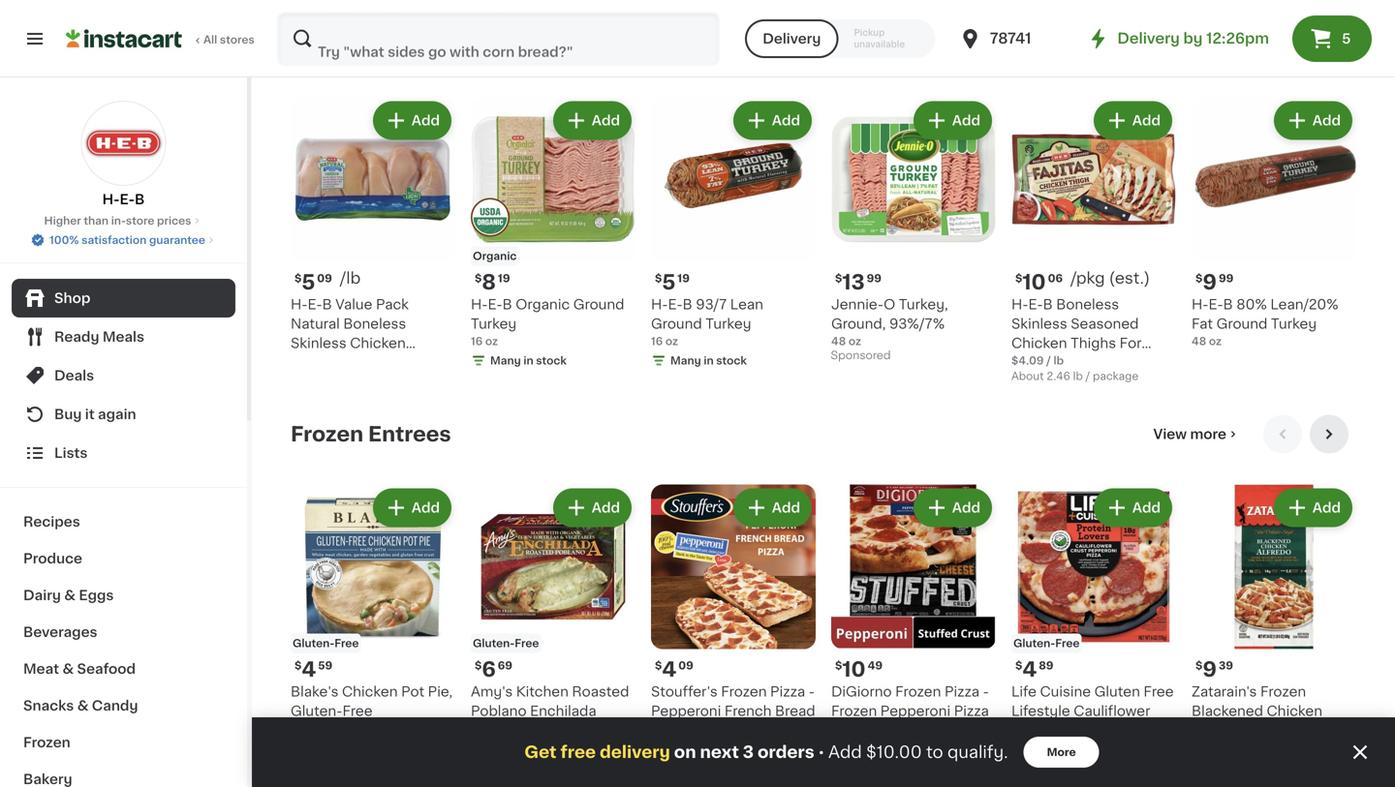Task type: vqa. For each thing, say whether or not it's contained in the screenshot.
ZATARAIN'S
yes



Task type: describe. For each thing, give the bounding box(es) containing it.
$ for $ 5 19
[[655, 273, 662, 284]]

$ 10 49
[[835, 660, 883, 680]]

h- for h-e-b value pack natural boneless skinless chicken breasts
[[291, 298, 308, 312]]

78741
[[990, 31, 1032, 46]]

add button for life cuisine gluten free lifestyle cauliflower crust pepperoni pizza
[[1096, 491, 1171, 526]]

chicken inside "blake's chicken pot pie, gluten-free"
[[342, 686, 398, 699]]

natural
[[291, 317, 340, 331]]

48 inside the jennie-o turkey, ground, 93%/7% 48 oz
[[832, 336, 846, 347]]

more for 10
[[1191, 428, 1227, 442]]

gluten
[[1095, 686, 1141, 699]]

digiorno
[[832, 686, 892, 699]]

add for h-e-b 80% lean/20% fat ground turkey
[[1313, 114, 1341, 128]]

service type group
[[746, 19, 936, 58]]

many for 4
[[1031, 763, 1062, 773]]

h- for h-e-b
[[102, 193, 120, 206]]

$ for $ 4 59
[[295, 661, 302, 672]]

seasoned
[[1071, 317, 1139, 331]]

h-e-b link
[[81, 101, 166, 209]]

than
[[84, 216, 109, 226]]

in down poblano
[[524, 743, 534, 754]]

gluten-free for blake's
[[293, 639, 359, 649]]

gluten-free for amy's
[[473, 639, 539, 649]]

life
[[1012, 686, 1037, 699]]

chicken inside zatarain's frozen blackened chicken alfredo
[[1267, 705, 1323, 719]]

e- for h-e-b 93/7 lean ground turkey 16 oz
[[668, 298, 683, 312]]

lean
[[731, 298, 764, 312]]

amy's
[[471, 686, 513, 699]]

frozen inside zatarain's frozen blackened chicken alfredo
[[1261, 686, 1307, 699]]

in for 8
[[524, 356, 534, 366]]

- for bread
[[809, 686, 815, 699]]

lists
[[54, 447, 88, 460]]

ready meals
[[54, 330, 144, 344]]

59
[[318, 661, 333, 672]]

snacks
[[23, 700, 74, 713]]

many in stock for 5
[[671, 356, 747, 366]]

6 inside 'life cuisine gluten free lifestyle cauliflower crust pepperoni pizza 6 oz'
[[1012, 743, 1019, 754]]

/pkg (est.)
[[1071, 271, 1151, 286]]

cuisine
[[1040, 686, 1091, 699]]

06
[[1048, 273, 1063, 284]]

many in stock for 8
[[490, 356, 567, 366]]

many inside digiorno frozen pizza - frozen pepperoni pizza - stuffed crust pizza 22.2 oz many in stock
[[851, 763, 882, 773]]

skinless inside h-e-b boneless skinless seasoned chicken thighs for fajitas
[[1012, 317, 1068, 331]]

$ 6 69
[[475, 660, 513, 680]]

pot
[[401, 686, 425, 699]]

$ 9 39
[[1196, 660, 1234, 680]]

pizza up qualify.
[[954, 705, 989, 719]]

skinless inside h-e-b value pack natural boneless skinless chicken breasts
[[291, 337, 347, 350]]

09 for 5
[[317, 273, 332, 284]]

it
[[85, 408, 95, 422]]

19 for 8
[[498, 273, 510, 284]]

shop
[[54, 292, 91, 305]]

turkey,
[[899, 298, 949, 312]]

pizza up bread
[[771, 686, 806, 699]]

stouffer's frozen pizza - pepperoni french bread pizza 11.25 oz
[[651, 686, 816, 754]]

4 for life cuisine gluten free lifestyle cauliflower crust pepperoni pizza
[[1023, 660, 1037, 680]]

h-e-b 80% lean/20% fat ground turkey 48 oz
[[1192, 298, 1339, 347]]

$ for $ 4 89
[[1016, 661, 1023, 672]]

5 for $ 5 19
[[662, 272, 676, 293]]

10 for $ 10 06
[[1023, 272, 1046, 293]]

19 for 5
[[678, 273, 690, 284]]

48 inside h-e-b 80% lean/20% fat ground turkey 48 oz
[[1192, 336, 1207, 347]]

pizza inside 'life cuisine gluten free lifestyle cauliflower crust pepperoni pizza 6 oz'
[[1126, 725, 1161, 738]]

h- for h-e-b organic ground turkey 16 oz
[[471, 298, 488, 312]]

on
[[674, 745, 696, 761]]

crust inside 'life cuisine gluten free lifestyle cauliflower crust pepperoni pizza 6 oz'
[[1012, 725, 1049, 738]]

1 horizontal spatial lb
[[1074, 371, 1083, 382]]

3
[[743, 745, 754, 761]]

frozen down breasts
[[291, 425, 364, 445]]

5 inside button
[[1342, 32, 1351, 46]]

b for h-e-b boneless skinless seasoned chicken thighs for fajitas
[[1043, 298, 1053, 312]]

free inside "blake's chicken pot pie, gluten-free"
[[343, 705, 373, 719]]

stores
[[220, 34, 255, 45]]

ground inside h-e-b 80% lean/20% fat ground turkey 48 oz
[[1217, 317, 1268, 331]]

many in stock for 4
[[1031, 763, 1108, 773]]

deals link
[[12, 357, 236, 395]]

prices
[[157, 216, 191, 226]]

0 vertical spatial lb
[[1054, 356, 1064, 366]]

for
[[1120, 337, 1142, 350]]

pepperoni inside stouffer's frozen pizza - pepperoni french bread pizza 11.25 oz
[[651, 705, 721, 719]]

oz inside digiorno frozen pizza - frozen pepperoni pizza - stuffed crust pizza 22.2 oz many in stock
[[858, 743, 871, 754]]

add button for h-e-b 80% lean/20% fat ground turkey
[[1276, 103, 1351, 138]]

pie,
[[428, 686, 453, 699]]

$ 5 09 /lb
[[295, 271, 361, 293]]

in inside digiorno frozen pizza - frozen pepperoni pizza - stuffed crust pizza 22.2 oz many in stock
[[884, 763, 894, 773]]

view more for 10
[[1154, 428, 1227, 442]]

produce link
[[12, 541, 236, 578]]

h-e-b logo image
[[81, 101, 166, 186]]

gluten- inside "blake's chicken pot pie, gluten-free"
[[291, 705, 343, 719]]

frozen link
[[12, 725, 236, 762]]

delivery button
[[746, 19, 839, 58]]

by
[[1184, 31, 1203, 46]]

qualify.
[[948, 745, 1009, 761]]

12:26pm
[[1207, 31, 1270, 46]]

kitchen
[[516, 686, 569, 699]]

item carousel region containing frozen entrees
[[291, 415, 1357, 788]]

4 for stouffer's frozen pizza - pepperoni french bread pizza
[[662, 660, 677, 680]]

product group containing 6
[[471, 485, 636, 760]]

$10.06 per package (estimated) element
[[1012, 270, 1177, 295]]

0 vertical spatial organic
[[473, 251, 517, 262]]

100% satisfaction guarantee
[[50, 235, 205, 246]]

dairy & eggs
[[23, 589, 114, 603]]

buy it again link
[[12, 395, 236, 434]]

poblano
[[471, 705, 527, 719]]

buy it again
[[54, 408, 136, 422]]

sponsored badge image
[[832, 351, 890, 362]]

boneless inside h-e-b boneless skinless seasoned chicken thighs for fajitas
[[1057, 298, 1120, 312]]

b for h-e-b organic ground turkey 16 oz
[[503, 298, 512, 312]]

add button for amy's kitchen roasted poblano enchilada
[[555, 491, 630, 526]]

add for h-e-b boneless skinless seasoned chicken thighs for fajitas
[[1133, 114, 1161, 128]]

h-e-b boneless skinless seasoned chicken thighs for fajitas
[[1012, 298, 1142, 370]]

view more for 13
[[1154, 40, 1227, 54]]

13
[[843, 272, 865, 293]]

candy
[[92, 700, 138, 713]]

9 for 10
[[1203, 660, 1217, 680]]

delivery by 12:26pm link
[[1087, 27, 1270, 50]]

oz inside stouffer's frozen pizza - pepperoni french bread pizza 11.25 oz
[[680, 743, 693, 754]]

dairy & eggs link
[[12, 578, 236, 614]]

jennie-
[[832, 298, 884, 312]]

view more button for 10
[[1146, 415, 1248, 454]]

entrees
[[368, 425, 451, 445]]

get free delivery on next 3 orders • add $10.00 to qualify.
[[525, 745, 1009, 761]]

in-
[[111, 216, 126, 226]]

gluten- for blake's chicken pot pie, gluten-free
[[293, 639, 335, 649]]

h- for h-e-b boneless skinless seasoned chicken thighs for fajitas
[[1012, 298, 1029, 312]]

guarantee
[[149, 235, 205, 246]]

cauliflower
[[1074, 705, 1151, 719]]

treatment tracker modal dialog
[[252, 718, 1396, 788]]

1 horizontal spatial -
[[832, 725, 838, 738]]

seafood
[[77, 663, 136, 677]]

dairy
[[23, 589, 61, 603]]

to
[[927, 745, 944, 761]]

gluten- for life cuisine gluten free lifestyle cauliflower crust pepperoni pizza
[[1014, 639, 1056, 649]]

$ for $ 6 69
[[475, 661, 482, 672]]

store
[[126, 216, 154, 226]]

h-e-b
[[102, 193, 145, 206]]

bakery link
[[12, 762, 236, 788]]

delivery for delivery by 12:26pm
[[1118, 31, 1180, 46]]

add button for stouffer's frozen pizza - pepperoni french bread pizza
[[735, 491, 810, 526]]

blake's chicken pot pie, gluten-free
[[291, 686, 453, 719]]

5 for $ 5 09 /lb
[[302, 272, 315, 293]]

add button for h-e-b value pack natural boneless skinless chicken breasts
[[375, 103, 450, 138]]

stock for 8
[[536, 356, 567, 366]]

crust inside digiorno frozen pizza - frozen pepperoni pizza - stuffed crust pizza 22.2 oz many in stock
[[895, 725, 933, 738]]

produce
[[23, 552, 82, 566]]

many in stock down poblano
[[490, 743, 567, 754]]

(est.)
[[1109, 271, 1151, 286]]

22.2
[[832, 743, 855, 754]]

item badge image
[[471, 198, 510, 237]]

add for stouffer's frozen pizza - pepperoni french bread pizza
[[772, 502, 801, 515]]

e- for h-e-b boneless skinless seasoned chicken thighs for fajitas
[[1029, 298, 1043, 312]]

99 for 13
[[867, 273, 882, 284]]

all stores link
[[66, 12, 256, 66]]

deals
[[54, 369, 94, 383]]

add for amy's kitchen roasted poblano enchilada
[[592, 502, 620, 515]]

satisfaction
[[82, 235, 147, 246]]

view for 10
[[1154, 428, 1187, 442]]

product group containing 13
[[832, 97, 996, 367]]

zatarain's frozen blackened chicken alfredo
[[1192, 686, 1323, 738]]

1 horizontal spatial /
[[1086, 371, 1091, 382]]

$4.09 / lb about 2.46 lb / package
[[1012, 356, 1139, 382]]

$ for $ 9 99
[[1196, 273, 1203, 284]]

$ 4 59
[[295, 660, 333, 680]]

frozen up bakery
[[23, 737, 71, 750]]

add button for h-e-b 93/7 lean ground turkey
[[735, 103, 810, 138]]

1 item carousel region from the top
[[291, 0, 1357, 12]]

93/7
[[696, 298, 727, 312]]

delivery for delivery
[[763, 32, 821, 46]]

pizza left life at the right
[[945, 686, 980, 699]]

stock for 5
[[716, 356, 747, 366]]

page 1 of 7 group
[[291, 0, 1357, 12]]

many for 8
[[490, 356, 521, 366]]

digiorno frozen pizza - frozen pepperoni pizza - stuffed crust pizza 22.2 oz many in stock
[[832, 686, 989, 773]]

many for 5
[[671, 356, 701, 366]]

view more button for 13
[[1146, 28, 1248, 66]]

& for snacks
[[77, 700, 89, 713]]

meat & seafood link
[[12, 651, 236, 688]]

49
[[868, 661, 883, 672]]

39
[[1219, 661, 1234, 672]]



Task type: locate. For each thing, give the bounding box(es) containing it.
0 horizontal spatial 09
[[317, 273, 332, 284]]

48 down "fat"
[[1192, 336, 1207, 347]]

zatarain's
[[1192, 686, 1257, 699]]

ready meals button
[[12, 318, 236, 357]]

e- for h-e-b 80% lean/20% fat ground turkey 48 oz
[[1209, 298, 1224, 312]]

oz up sponsored badge image
[[849, 336, 862, 347]]

1 vertical spatial view
[[1154, 428, 1187, 442]]

skinless up breasts
[[291, 337, 347, 350]]

in down 'more'
[[1065, 763, 1074, 773]]

fat
[[1192, 317, 1213, 331]]

stock down $10.00
[[897, 763, 927, 773]]

delivery by 12:26pm
[[1118, 31, 1270, 46]]

2 99 from the left
[[1219, 273, 1234, 284]]

oz down "$ 5 19"
[[666, 336, 678, 347]]

e- inside h-e-b value pack natural boneless skinless chicken breasts
[[308, 298, 322, 312]]

1 horizontal spatial 48
[[1192, 336, 1207, 347]]

$5.09 per pound element
[[291, 270, 456, 295]]

poultry
[[291, 37, 370, 57]]

turkey inside h-e-b organic ground turkey 16 oz
[[471, 317, 517, 331]]

add for h-e-b organic ground turkey
[[592, 114, 620, 128]]

2 gluten-free from the left
[[473, 639, 539, 649]]

lists link
[[12, 434, 236, 473]]

1 horizontal spatial 4
[[662, 660, 677, 680]]

b inside h-e-b organic ground turkey 16 oz
[[503, 298, 512, 312]]

0 vertical spatial item carousel region
[[291, 0, 1357, 12]]

1 horizontal spatial boneless
[[1057, 298, 1120, 312]]

80%
[[1237, 298, 1268, 312]]

h- up natural
[[291, 298, 308, 312]]

in for 5
[[704, 356, 714, 366]]

& for meat
[[62, 663, 74, 677]]

stock down 'life cuisine gluten free lifestyle cauliflower crust pepperoni pizza 6 oz'
[[1077, 763, 1108, 773]]

boneless inside h-e-b value pack natural boneless skinless chicken breasts
[[343, 317, 406, 331]]

organic inside h-e-b organic ground turkey 16 oz
[[516, 298, 570, 312]]

1 vertical spatial 09
[[679, 661, 694, 672]]

item carousel region
[[291, 0, 1357, 12], [291, 28, 1357, 400], [291, 415, 1357, 788]]

e- for h-e-b value pack natural boneless skinless chicken breasts
[[308, 298, 322, 312]]

16 down "$ 5 19"
[[651, 336, 663, 347]]

1 horizontal spatial 09
[[679, 661, 694, 672]]

pizza
[[771, 686, 806, 699], [945, 686, 980, 699], [954, 705, 989, 719], [651, 725, 686, 738], [936, 725, 971, 738], [1126, 725, 1161, 738]]

e- up higher than in-store prices "link"
[[120, 193, 135, 206]]

$ inside the $ 6 69
[[475, 661, 482, 672]]

in down h-e-b organic ground turkey 16 oz
[[524, 356, 534, 366]]

meat & seafood
[[23, 663, 136, 677]]

1 horizontal spatial turkey
[[706, 317, 752, 331]]

package
[[1093, 371, 1139, 382]]

blake's
[[291, 686, 339, 699]]

& left the eggs
[[64, 589, 76, 603]]

2 view from the top
[[1154, 428, 1187, 442]]

93%/7%
[[890, 317, 945, 331]]

recipes link
[[12, 504, 236, 541]]

b inside h-e-b boneless skinless seasoned chicken thighs for fajitas
[[1043, 298, 1053, 312]]

2 view more button from the top
[[1146, 415, 1248, 454]]

1 vertical spatial item carousel region
[[291, 28, 1357, 400]]

1 view more button from the top
[[1146, 28, 1248, 66]]

1 99 from the left
[[867, 273, 882, 284]]

3 4 from the left
[[1023, 660, 1037, 680]]

0 horizontal spatial lb
[[1054, 356, 1064, 366]]

b for h-e-b 80% lean/20% fat ground turkey 48 oz
[[1224, 298, 1234, 312]]

e- inside h-e-b 80% lean/20% fat ground turkey 48 oz
[[1209, 298, 1224, 312]]

item carousel region containing poultry
[[291, 28, 1357, 400]]

1 horizontal spatial 19
[[678, 273, 690, 284]]

many in stock down h-e-b 93/7 lean ground turkey 16 oz on the top
[[671, 356, 747, 366]]

1 vertical spatial view more button
[[1146, 415, 1248, 454]]

0 horizontal spatial turkey
[[471, 317, 517, 331]]

oz inside h-e-b 93/7 lean ground turkey 16 oz
[[666, 336, 678, 347]]

buy
[[54, 408, 82, 422]]

& for dairy
[[64, 589, 76, 603]]

turkey down lean/20%
[[1271, 317, 1317, 331]]

frozen inside stouffer's frozen pizza - pepperoni french bread pizza 11.25 oz
[[721, 686, 767, 699]]

$ for $ 10 06
[[1016, 273, 1023, 284]]

2 turkey from the left
[[706, 317, 752, 331]]

- inside stouffer's frozen pizza - pepperoni french bread pizza 11.25 oz
[[809, 686, 815, 699]]

$ 13 99
[[835, 272, 882, 293]]

$ up h-e-b 93/7 lean ground turkey 16 oz on the top
[[655, 273, 662, 284]]

add button for h-e-b organic ground turkey
[[555, 103, 630, 138]]

view more
[[1154, 40, 1227, 54], [1154, 428, 1227, 442]]

19
[[498, 273, 510, 284], [678, 273, 690, 284]]

6 left 69
[[482, 660, 496, 680]]

- up bread
[[809, 686, 815, 699]]

chicken right blackened
[[1267, 705, 1323, 719]]

/
[[1047, 356, 1051, 366], [1086, 371, 1091, 382]]

beverages
[[23, 626, 97, 640]]

- left life at the right
[[983, 686, 989, 699]]

0 vertical spatial view
[[1154, 40, 1187, 54]]

again
[[98, 408, 136, 422]]

ready
[[54, 330, 99, 344]]

$ inside $ 9 39
[[1196, 661, 1203, 672]]

gluten- up 89
[[1014, 639, 1056, 649]]

2 horizontal spatial 4
[[1023, 660, 1037, 680]]

8
[[482, 272, 496, 293]]

48 up sponsored badge image
[[832, 336, 846, 347]]

ground inside h-e-b 93/7 lean ground turkey 16 oz
[[651, 317, 702, 331]]

stock down h-e-b 93/7 lean ground turkey 16 oz on the top
[[716, 356, 747, 366]]

meat
[[23, 663, 59, 677]]

oz right 11.25
[[680, 743, 693, 754]]

view for 13
[[1154, 40, 1187, 54]]

eggs
[[79, 589, 114, 603]]

2 vertical spatial item carousel region
[[291, 415, 1357, 788]]

oz
[[485, 336, 498, 347], [666, 336, 678, 347], [849, 336, 862, 347], [1209, 336, 1222, 347], [680, 743, 693, 754], [858, 743, 871, 754], [1022, 743, 1034, 754]]

stock inside digiorno frozen pizza - frozen pepperoni pizza - stuffed crust pizza 22.2 oz many in stock
[[897, 763, 927, 773]]

1 horizontal spatial 6
[[1012, 743, 1019, 754]]

pepperoni inside digiorno frozen pizza - frozen pepperoni pizza - stuffed crust pizza 22.2 oz many in stock
[[881, 705, 951, 719]]

$ inside $ 5 09 /lb
[[295, 273, 302, 284]]

turkey inside h-e-b 80% lean/20% fat ground turkey 48 oz
[[1271, 317, 1317, 331]]

stouffer's
[[651, 686, 718, 699]]

0 horizontal spatial 6
[[482, 660, 496, 680]]

product group containing 8
[[471, 97, 636, 373]]

1 view more from the top
[[1154, 40, 1227, 54]]

1 vertical spatial 10
[[843, 660, 866, 680]]

in for 4
[[1065, 763, 1074, 773]]

e- up natural
[[308, 298, 322, 312]]

100%
[[50, 235, 79, 246]]

$ up digiorno
[[835, 661, 843, 672]]

skinless
[[1012, 317, 1068, 331], [291, 337, 347, 350]]

1 vertical spatial /
[[1086, 371, 1091, 382]]

add
[[412, 114, 440, 128], [592, 114, 620, 128], [772, 114, 801, 128], [953, 114, 981, 128], [1133, 114, 1161, 128], [1313, 114, 1341, 128], [412, 502, 440, 515], [592, 502, 620, 515], [772, 502, 801, 515], [953, 502, 981, 515], [1133, 502, 1161, 515], [1313, 502, 1341, 515], [829, 745, 862, 761]]

add for h-e-b value pack natural boneless skinless chicken breasts
[[412, 114, 440, 128]]

19 inside "$ 5 19"
[[678, 273, 690, 284]]

0 vertical spatial 9
[[1203, 272, 1217, 293]]

organic
[[473, 251, 517, 262], [516, 298, 570, 312]]

pepperoni down stouffer's
[[651, 705, 721, 719]]

$ inside $ 4 59
[[295, 661, 302, 672]]

0 horizontal spatial 16
[[471, 336, 483, 347]]

99 inside "$ 9 99"
[[1219, 273, 1234, 284]]

09 left /lb
[[317, 273, 332, 284]]

16 inside h-e-b organic ground turkey 16 oz
[[471, 336, 483, 347]]

oz down the $ 8 19
[[485, 336, 498, 347]]

$ inside $ 10 06
[[1016, 273, 1023, 284]]

delivery
[[1118, 31, 1180, 46], [763, 32, 821, 46]]

chicken inside h-e-b boneless skinless seasoned chicken thighs for fajitas
[[1012, 337, 1068, 350]]

1 turkey from the left
[[471, 317, 517, 331]]

gluten-free up 69
[[473, 639, 539, 649]]

3 turkey from the left
[[1271, 317, 1317, 331]]

4 left 59
[[302, 660, 316, 680]]

2 more from the top
[[1191, 428, 1227, 442]]

h- for h-e-b 80% lean/20% fat ground turkey 48 oz
[[1192, 298, 1209, 312]]

1 horizontal spatial delivery
[[1118, 31, 1180, 46]]

fajitas
[[1012, 356, 1056, 370]]

1 vertical spatial &
[[62, 663, 74, 677]]

1 4 from the left
[[302, 660, 316, 680]]

$ left 39
[[1196, 661, 1203, 672]]

higher than in-store prices link
[[44, 213, 203, 229]]

ground inside h-e-b organic ground turkey 16 oz
[[574, 298, 625, 312]]

pepperoni up to
[[881, 705, 951, 719]]

all stores
[[204, 34, 255, 45]]

$ up natural
[[295, 273, 302, 284]]

0 horizontal spatial pepperoni
[[651, 705, 721, 719]]

many in stock down h-e-b organic ground turkey 16 oz
[[490, 356, 567, 366]]

$ inside "$ 9 99"
[[1196, 273, 1203, 284]]

h- for h-e-b 93/7 lean ground turkey 16 oz
[[651, 298, 668, 312]]

pepperoni
[[651, 705, 721, 719], [881, 705, 951, 719], [1053, 725, 1123, 738]]

h- inside h-e-b boneless skinless seasoned chicken thighs for fajitas
[[1012, 298, 1029, 312]]

b for h-e-b
[[135, 193, 145, 206]]

$ inside the '$ 13 99'
[[835, 273, 843, 284]]

crust up $10.00
[[895, 725, 933, 738]]

1 vertical spatial 6
[[1012, 743, 1019, 754]]

$ inside "$ 5 19"
[[655, 273, 662, 284]]

1 horizontal spatial skinless
[[1012, 317, 1068, 331]]

turkey down the $ 8 19
[[471, 317, 517, 331]]

$ for $ 10 49
[[835, 661, 843, 672]]

0 vertical spatial 09
[[317, 273, 332, 284]]

0 horizontal spatial crust
[[895, 725, 933, 738]]

crust down lifestyle
[[1012, 725, 1049, 738]]

16 down 8
[[471, 336, 483, 347]]

b down the $ 8 19
[[503, 298, 512, 312]]

0 horizontal spatial 5
[[302, 272, 315, 293]]

free for amy's kitchen roasted poblano enchilada
[[515, 639, 539, 649]]

amy's kitchen roasted poblano enchilada
[[471, 686, 629, 719]]

2 horizontal spatial gluten-free
[[1014, 639, 1080, 649]]

$ left '06'
[[1016, 273, 1023, 284]]

99 inside the '$ 13 99'
[[867, 273, 882, 284]]

2 horizontal spatial 5
[[1342, 32, 1351, 46]]

b inside h-e-b value pack natural boneless skinless chicken breasts
[[322, 298, 332, 312]]

e- down the $ 8 19
[[488, 298, 503, 312]]

99
[[867, 273, 882, 284], [1219, 273, 1234, 284]]

4 up stouffer's
[[662, 660, 677, 680]]

$ for $ 13 99
[[835, 273, 843, 284]]

0 horizontal spatial -
[[809, 686, 815, 699]]

h- inside h-e-b 80% lean/20% fat ground turkey 48 oz
[[1192, 298, 1209, 312]]

free inside product group
[[515, 639, 539, 649]]

e- down "$ 9 99"
[[1209, 298, 1224, 312]]

b left 93/7
[[683, 298, 693, 312]]

0 vertical spatial view more button
[[1146, 28, 1248, 66]]

get
[[525, 745, 557, 761]]

1 vertical spatial more
[[1191, 428, 1227, 442]]

add for life cuisine gluten free lifestyle cauliflower crust pepperoni pizza
[[1133, 502, 1161, 515]]

pack
[[376, 298, 409, 312]]

/ up '2.46'
[[1047, 356, 1051, 366]]

0 horizontal spatial 4
[[302, 660, 316, 680]]

free
[[561, 745, 596, 761]]

None search field
[[277, 12, 720, 66]]

Search field
[[279, 14, 718, 64]]

chicken left pot
[[342, 686, 398, 699]]

h-e-b organic ground turkey 16 oz
[[471, 298, 625, 347]]

$ for $ 4 09
[[655, 661, 662, 672]]

pizza up to
[[936, 725, 971, 738]]

gluten-free up 89
[[1014, 639, 1080, 649]]

frozen right digiorno
[[896, 686, 941, 699]]

gluten-
[[293, 639, 335, 649], [473, 639, 515, 649], [1014, 639, 1056, 649], [291, 705, 343, 719]]

many down 'more'
[[1031, 763, 1062, 773]]

add for blake's chicken pot pie, gluten-free
[[412, 502, 440, 515]]

many down h-e-b 93/7 lean ground turkey 16 oz on the top
[[671, 356, 701, 366]]

b left 80%
[[1224, 298, 1234, 312]]

2 horizontal spatial pepperoni
[[1053, 725, 1123, 738]]

1 horizontal spatial 99
[[1219, 273, 1234, 284]]

0 horizontal spatial skinless
[[291, 337, 347, 350]]

lifestyle
[[1012, 705, 1071, 719]]

1 view from the top
[[1154, 40, 1187, 54]]

more for 13
[[1191, 40, 1227, 54]]

frozen down digiorno
[[832, 705, 877, 719]]

/pkg
[[1071, 271, 1105, 286]]

many down h-e-b organic ground turkey 16 oz
[[490, 356, 521, 366]]

$ inside $ 10 49
[[835, 661, 843, 672]]

delivery left by
[[1118, 31, 1180, 46]]

1 vertical spatial 9
[[1203, 660, 1217, 680]]

1 19 from the left
[[498, 273, 510, 284]]

19 inside the $ 8 19
[[498, 273, 510, 284]]

h-e-b 93/7 lean ground turkey 16 oz
[[651, 298, 764, 347]]

2 4 from the left
[[662, 660, 677, 680]]

09 for 4
[[679, 661, 694, 672]]

1 16 from the left
[[471, 336, 483, 347]]

many left get
[[490, 743, 521, 754]]

0 horizontal spatial 99
[[867, 273, 882, 284]]

oz down "fat"
[[1209, 336, 1222, 347]]

free for life cuisine gluten free lifestyle cauliflower crust pepperoni pizza
[[1056, 639, 1080, 649]]

add inside treatment tracker modal dialog
[[829, 745, 862, 761]]

pepperoni inside 'life cuisine gluten free lifestyle cauliflower crust pepperoni pizza 6 oz'
[[1053, 725, 1123, 738]]

boneless down $10.06 per package (estimated) element
[[1057, 298, 1120, 312]]

h- up "fat"
[[1192, 298, 1209, 312]]

h- inside h-e-b organic ground turkey 16 oz
[[471, 298, 488, 312]]

0 vertical spatial 6
[[482, 660, 496, 680]]

b inside h-e-b 80% lean/20% fat ground turkey 48 oz
[[1224, 298, 1234, 312]]

many in stock down 'more'
[[1031, 763, 1108, 773]]

3 gluten-free from the left
[[1014, 639, 1080, 649]]

frozen
[[291, 425, 364, 445], [721, 686, 767, 699], [896, 686, 941, 699], [1261, 686, 1307, 699], [832, 705, 877, 719], [23, 737, 71, 750]]

meals
[[103, 330, 144, 344]]

1 vertical spatial lb
[[1074, 371, 1083, 382]]

1 48 from the left
[[832, 336, 846, 347]]

1 horizontal spatial pepperoni
[[881, 705, 951, 719]]

1 horizontal spatial ground
[[651, 317, 702, 331]]

e- down $ 10 06
[[1029, 298, 1043, 312]]

1 more from the top
[[1191, 40, 1227, 54]]

all
[[204, 34, 217, 45]]

$ inside '$ 4 09'
[[655, 661, 662, 672]]

0 horizontal spatial ground
[[574, 298, 625, 312]]

$ for $ 9 39
[[1196, 661, 1203, 672]]

6 inside product group
[[482, 660, 496, 680]]

roasted
[[572, 686, 629, 699]]

2 48 from the left
[[1192, 336, 1207, 347]]

delivery
[[600, 745, 670, 761]]

oz inside h-e-b 80% lean/20% fat ground turkey 48 oz
[[1209, 336, 1222, 347]]

2 19 from the left
[[678, 273, 690, 284]]

10 left '06'
[[1023, 272, 1046, 293]]

16 inside h-e-b 93/7 lean ground turkey 16 oz
[[651, 336, 663, 347]]

$4.09
[[1012, 356, 1044, 366]]

10
[[1023, 272, 1046, 293], [843, 660, 866, 680]]

oz left 'more'
[[1022, 743, 1034, 754]]

1 horizontal spatial 5
[[662, 272, 676, 293]]

$ up stouffer's
[[655, 661, 662, 672]]

b for h-e-b value pack natural boneless skinless chicken breasts
[[322, 298, 332, 312]]

add for zatarain's frozen blackened chicken alfredo
[[1313, 502, 1341, 515]]

1 vertical spatial boneless
[[343, 317, 406, 331]]

1 9 from the top
[[1203, 272, 1217, 293]]

$ left 69
[[475, 661, 482, 672]]

& right meat
[[62, 663, 74, 677]]

gluten-free
[[293, 639, 359, 649], [473, 639, 539, 649], [1014, 639, 1080, 649]]

9 left 39
[[1203, 660, 1217, 680]]

oz inside 'life cuisine gluten free lifestyle cauliflower crust pepperoni pizza 6 oz'
[[1022, 743, 1034, 754]]

0 horizontal spatial 48
[[832, 336, 846, 347]]

0 vertical spatial /
[[1047, 356, 1051, 366]]

$ for $ 5 09 /lb
[[295, 273, 302, 284]]

crust
[[895, 725, 933, 738], [1012, 725, 1049, 738]]

delivery inside button
[[763, 32, 821, 46]]

2 horizontal spatial -
[[983, 686, 989, 699]]

enchilada
[[530, 705, 597, 719]]

e- down "$ 5 19"
[[668, 298, 683, 312]]

stuffed
[[841, 725, 892, 738]]

3 item carousel region from the top
[[291, 415, 1357, 788]]

h- down $ 10 06
[[1012, 298, 1029, 312]]

9 up "fat"
[[1203, 272, 1217, 293]]

0 vertical spatial view more
[[1154, 40, 1227, 54]]

4 for blake's chicken pot pie, gluten-free
[[302, 660, 316, 680]]

0 vertical spatial boneless
[[1057, 298, 1120, 312]]

2 16 from the left
[[651, 336, 663, 347]]

5 inside $ 5 09 /lb
[[302, 272, 315, 293]]

chicken up fajitas
[[1012, 337, 1068, 350]]

h- inside h-e-b value pack natural boneless skinless chicken breasts
[[291, 298, 308, 312]]

1 horizontal spatial 10
[[1023, 272, 1046, 293]]

ground
[[574, 298, 625, 312], [651, 317, 702, 331], [1217, 317, 1268, 331]]

free for blake's chicken pot pie, gluten-free
[[335, 639, 359, 649]]

oz inside h-e-b organic ground turkey 16 oz
[[485, 336, 498, 347]]

many
[[490, 356, 521, 366], [671, 356, 701, 366], [490, 743, 521, 754], [851, 763, 882, 773], [1031, 763, 1062, 773]]

add button for blake's chicken pot pie, gluten-free
[[375, 491, 450, 526]]

- up 22.2 at the bottom right of the page
[[832, 725, 838, 738]]

0 vertical spatial skinless
[[1012, 317, 1068, 331]]

turkey inside h-e-b 93/7 lean ground turkey 16 oz
[[706, 317, 752, 331]]

add button for h-e-b boneless skinless seasoned chicken thighs for fajitas
[[1096, 103, 1171, 138]]

gluten- inside product group
[[473, 639, 515, 649]]

2 crust from the left
[[1012, 725, 1049, 738]]

bakery
[[23, 773, 72, 787]]

09 inside $ 5 09 /lb
[[317, 273, 332, 284]]

in down $10.00
[[884, 763, 894, 773]]

0 vertical spatial more
[[1191, 40, 1227, 54]]

0 horizontal spatial 10
[[843, 660, 866, 680]]

free inside 'life cuisine gluten free lifestyle cauliflower crust pepperoni pizza 6 oz'
[[1144, 686, 1174, 699]]

pizza up 11.25
[[651, 725, 686, 738]]

0 horizontal spatial delivery
[[763, 32, 821, 46]]

next
[[700, 745, 739, 761]]

b inside h-e-b 93/7 lean ground turkey 16 oz
[[683, 298, 693, 312]]

$ inside $ 4 89
[[1016, 661, 1023, 672]]

chicken down pack
[[350, 337, 406, 350]]

1 crust from the left
[[895, 725, 933, 738]]

ground,
[[832, 317, 886, 331]]

gluten-free up 59
[[293, 639, 359, 649]]

0 horizontal spatial 19
[[498, 273, 510, 284]]

h- inside h-e-b 93/7 lean ground turkey 16 oz
[[651, 298, 668, 312]]

0 horizontal spatial boneless
[[343, 317, 406, 331]]

1 horizontal spatial crust
[[1012, 725, 1049, 738]]

stock down enchilada
[[536, 743, 567, 754]]

e- for h-e-b organic ground turkey 16 oz
[[488, 298, 503, 312]]

1 vertical spatial skinless
[[291, 337, 347, 350]]

1 vertical spatial view more
[[1154, 428, 1227, 442]]

$ 8 19
[[475, 272, 510, 293]]

b down $ 10 06
[[1043, 298, 1053, 312]]

b for h-e-b 93/7 lean ground turkey 16 oz
[[683, 298, 693, 312]]

pepperoni down cauliflower
[[1053, 725, 1123, 738]]

09 inside '$ 4 09'
[[679, 661, 694, 672]]

gluten- for amy's kitchen roasted poblano enchilada
[[473, 639, 515, 649]]

9
[[1203, 272, 1217, 293], [1203, 660, 1217, 680]]

2 9 from the top
[[1203, 660, 1217, 680]]

product group
[[291, 97, 456, 370], [471, 97, 636, 373], [651, 97, 816, 373], [832, 97, 996, 367], [1012, 97, 1177, 384], [1192, 97, 1357, 349], [291, 485, 456, 737], [471, 485, 636, 760], [651, 485, 816, 757], [832, 485, 996, 788], [1012, 485, 1177, 780], [1192, 485, 1357, 757]]

delivery down page 1 of 7 "group"
[[763, 32, 821, 46]]

0 vertical spatial 10
[[1023, 272, 1046, 293]]

2 horizontal spatial turkey
[[1271, 317, 1317, 331]]

1 vertical spatial organic
[[516, 298, 570, 312]]

add button for zatarain's frozen blackened chicken alfredo
[[1276, 491, 1351, 526]]

10 for $ 10 49
[[843, 660, 866, 680]]

2 view more from the top
[[1154, 428, 1227, 442]]

b up store
[[135, 193, 145, 206]]

view
[[1154, 40, 1187, 54], [1154, 428, 1187, 442]]

gluten- up 69
[[473, 639, 515, 649]]

- for pizza
[[983, 686, 989, 699]]

frozen entrees
[[291, 425, 451, 445]]

recipes
[[23, 516, 80, 529]]

e- for h-e-b
[[120, 193, 135, 206]]

e- inside h-e-b organic ground turkey 16 oz
[[488, 298, 503, 312]]

5 button
[[1293, 16, 1372, 62]]

lb up '2.46'
[[1054, 356, 1064, 366]]

99 for 9
[[1219, 273, 1234, 284]]

$ inside the $ 8 19
[[475, 273, 482, 284]]

stock for 4
[[1077, 763, 1108, 773]]

oz down stuffed
[[858, 743, 871, 754]]

19 up h-e-b 93/7 lean ground turkey 16 oz on the top
[[678, 273, 690, 284]]

0 vertical spatial &
[[64, 589, 76, 603]]

frozen right zatarain's
[[1261, 686, 1307, 699]]

4 left 89
[[1023, 660, 1037, 680]]

add for h-e-b 93/7 lean ground turkey
[[772, 114, 801, 128]]

e- inside h-e-b 93/7 lean ground turkey 16 oz
[[668, 298, 683, 312]]

2 vertical spatial &
[[77, 700, 89, 713]]

/ left package
[[1086, 371, 1091, 382]]

thighs
[[1071, 337, 1117, 350]]

2 item carousel region from the top
[[291, 28, 1357, 400]]

instacart logo image
[[66, 27, 182, 50]]

$ for $ 8 19
[[475, 273, 482, 284]]

1 gluten-free from the left
[[293, 639, 359, 649]]

lb right '2.46'
[[1074, 371, 1083, 382]]

1 horizontal spatial gluten-free
[[473, 639, 539, 649]]

0 horizontal spatial /
[[1047, 356, 1051, 366]]

1 horizontal spatial 16
[[651, 336, 663, 347]]

e- inside h-e-b boneless skinless seasoned chicken thighs for fajitas
[[1029, 298, 1043, 312]]

2 horizontal spatial ground
[[1217, 317, 1268, 331]]

9 for 13
[[1203, 272, 1217, 293]]

snacks & candy link
[[12, 688, 236, 725]]

chicken inside h-e-b value pack natural boneless skinless chicken breasts
[[350, 337, 406, 350]]

oz inside the jennie-o turkey, ground, 93%/7% 48 oz
[[849, 336, 862, 347]]

$ left 59
[[295, 661, 302, 672]]

•
[[819, 745, 825, 761]]

& left candy
[[77, 700, 89, 713]]

in down h-e-b 93/7 lean ground turkey 16 oz on the top
[[704, 356, 714, 366]]

&
[[64, 589, 76, 603], [62, 663, 74, 677], [77, 700, 89, 713]]

gluten- up 59
[[293, 639, 335, 649]]

0 horizontal spatial gluten-free
[[293, 639, 359, 649]]



